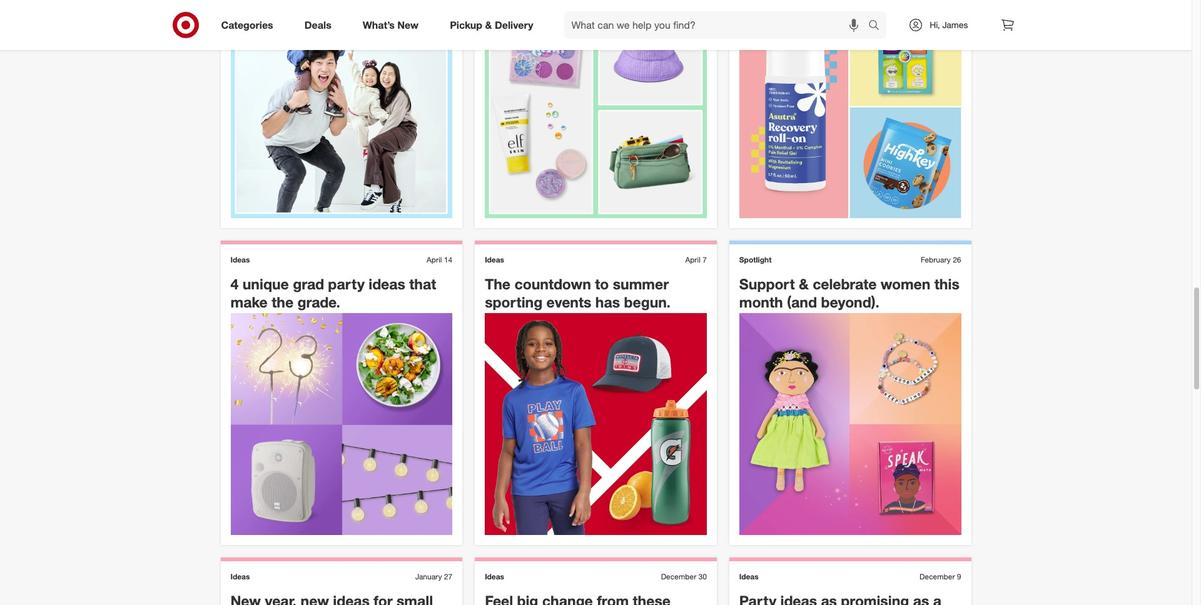 Task type: describe. For each thing, give the bounding box(es) containing it.
grade.
[[297, 293, 340, 311]]

tiktok creator rachel o'cool shares her festival season essentials. image
[[485, 0, 707, 218]]

february 26
[[921, 255, 961, 264]]

hi, james
[[930, 19, 968, 30]]

30
[[698, 572, 707, 582]]

james
[[942, 19, 968, 30]]

has
[[595, 293, 620, 311]]

summer
[[613, 275, 669, 293]]

what's
[[363, 19, 395, 31]]

support
[[739, 275, 795, 293]]

deals link
[[294, 11, 347, 39]]

make
[[231, 293, 268, 311]]

begun.
[[624, 293, 671, 311]]

ideas for december 30
[[485, 572, 504, 582]]

7
[[703, 255, 707, 264]]

ideas for december 9
[[739, 572, 759, 582]]

april for the countdown to summer sporting events has begun.
[[685, 255, 700, 264]]

4 unique grad party ideas that make the grade.
[[231, 275, 436, 311]]

search
[[863, 20, 893, 32]]

spotlight
[[739, 255, 772, 264]]

categories
[[221, 19, 273, 31]]

ideas for april 7
[[485, 255, 504, 264]]

april for 4 unique grad party ideas that make the grade.
[[427, 255, 442, 264]]

grad
[[293, 275, 324, 293]]

pickup & delivery
[[450, 19, 533, 31]]

pickup & delivery link
[[439, 11, 549, 39]]

women
[[881, 275, 930, 293]]

celebrate
[[813, 275, 877, 293]]

january 27
[[415, 572, 452, 582]]

ideas for january 27
[[231, 572, 250, 582]]

to
[[595, 275, 609, 293]]

april 7
[[685, 255, 707, 264]]



Task type: vqa. For each thing, say whether or not it's contained in the screenshot.


Task type: locate. For each thing, give the bounding box(es) containing it.
december 9
[[920, 572, 961, 582]]

26
[[953, 255, 961, 264]]

december for december 9
[[920, 572, 955, 582]]

this
[[934, 275, 959, 293]]

january
[[415, 572, 442, 582]]

1 horizontal spatial april
[[685, 255, 700, 264]]

countdown
[[514, 275, 591, 293]]

1 horizontal spatial &
[[799, 275, 809, 293]]

that
[[409, 275, 436, 293]]

9
[[957, 572, 961, 582]]

1 december from the left
[[661, 572, 696, 582]]

deals
[[304, 19, 331, 31]]

&
[[485, 19, 492, 31], [799, 275, 809, 293]]

1 vertical spatial &
[[799, 275, 809, 293]]

the
[[272, 293, 293, 311]]

december for december 30
[[661, 572, 696, 582]]

february
[[921, 255, 951, 264]]

(and
[[787, 293, 817, 311]]

& for pickup
[[485, 19, 492, 31]]

sporting
[[485, 293, 542, 311]]

beyond).
[[821, 293, 879, 311]]

april 14
[[427, 255, 452, 264]]

What can we help you find? suggestions appear below search field
[[564, 11, 872, 39]]

december left 30
[[661, 572, 696, 582]]

& up (and
[[799, 275, 809, 293]]

pickup
[[450, 19, 482, 31]]

1 april from the left
[[427, 255, 442, 264]]

support & celebrate women this month (and beyond).
[[739, 275, 959, 311]]

april left 14
[[427, 255, 442, 264]]

& right 'pickup'
[[485, 19, 492, 31]]

the
[[485, 275, 510, 293]]

hi,
[[930, 19, 940, 30]]

support & celebrate women this month (and beyond). image
[[739, 314, 961, 535]]

new
[[397, 19, 419, 31]]

14
[[444, 255, 452, 264]]

0 vertical spatial &
[[485, 19, 492, 31]]

the countdown to summer sporting events has begun. image
[[485, 314, 707, 535]]

4
[[231, 275, 239, 293]]

the countdown to summer sporting events has begun.
[[485, 275, 671, 311]]

ideas
[[231, 255, 250, 264], [485, 255, 504, 264], [231, 572, 250, 582], [485, 572, 504, 582], [739, 572, 759, 582]]

ideas
[[369, 275, 405, 293]]

1 horizontal spatial december
[[920, 572, 955, 582]]

ideas for april 14
[[231, 255, 250, 264]]

party
[[328, 275, 365, 293]]

what's new link
[[352, 11, 434, 39]]

delivery
[[495, 19, 533, 31]]

search button
[[863, 11, 893, 41]]

month
[[739, 293, 783, 311]]

december
[[661, 572, 696, 582], [920, 572, 955, 582]]

aapi brands to support & celebrate this month 
(and always). image
[[739, 0, 961, 218]]

december left 9
[[920, 572, 955, 582]]

april
[[427, 255, 442, 264], [685, 255, 700, 264]]

what's new
[[363, 19, 419, 31]]

april left 7
[[685, 255, 700, 264]]

& inside support & celebrate women this month (and beyond).
[[799, 275, 809, 293]]

0 horizontal spatial &
[[485, 19, 492, 31]]

categories link
[[210, 11, 289, 39]]

4 unique grad party ideas that make the grade. image
[[231, 314, 452, 535]]

tiktok creator sonsern lin surprises his fam with a backyard pool party. image
[[231, 0, 452, 218]]

2 april from the left
[[685, 255, 700, 264]]

27
[[444, 572, 452, 582]]

0 horizontal spatial december
[[661, 572, 696, 582]]

0 horizontal spatial april
[[427, 255, 442, 264]]

2 december from the left
[[920, 572, 955, 582]]

events
[[546, 293, 591, 311]]

unique
[[243, 275, 289, 293]]

december 30
[[661, 572, 707, 582]]

& for support
[[799, 275, 809, 293]]



